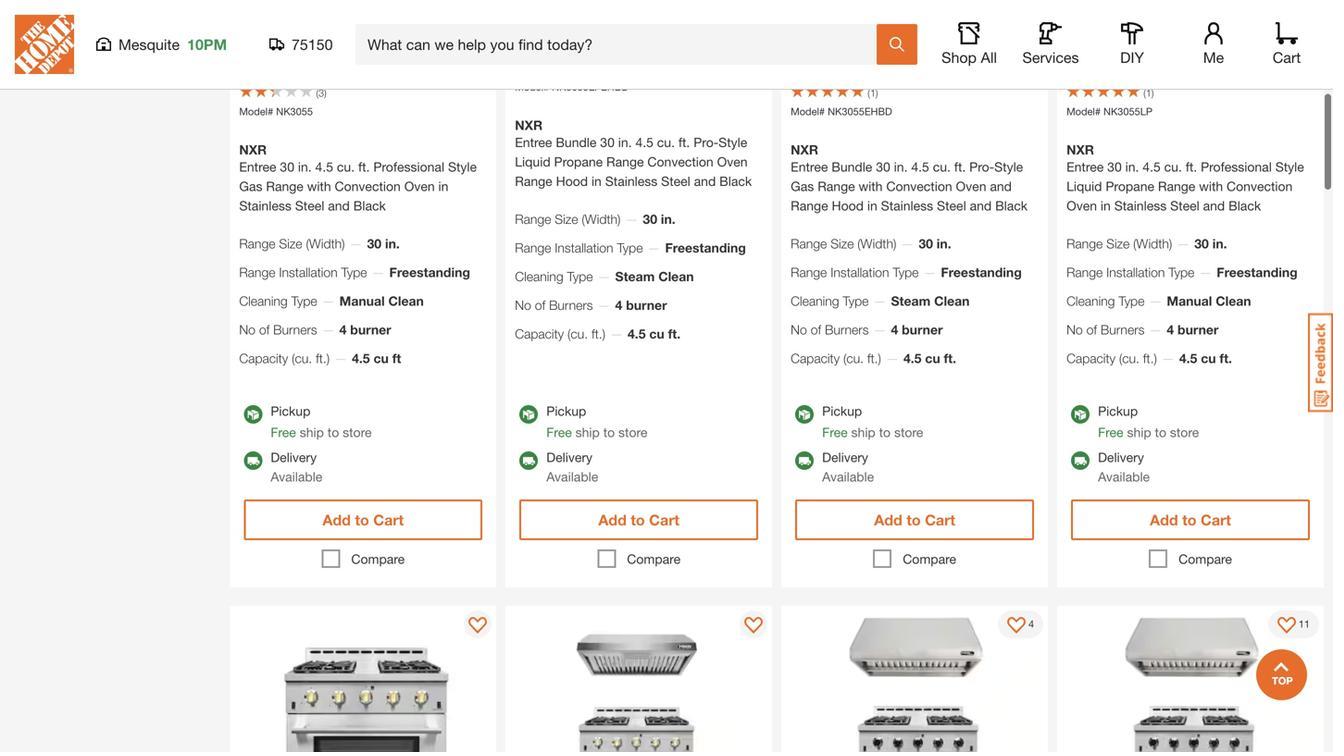 Task type: describe. For each thing, give the bounding box(es) containing it.
$ 2079
[[543, 33, 598, 60]]

of for range
[[811, 322, 821, 337]]

services
[[1023, 49, 1079, 66]]

(cu. for range
[[843, 351, 864, 366]]

pickup free ship to store for hood
[[822, 404, 923, 440]]

liquid inside nxr entree 30 in. 4.5 cu. ft. professional style liquid propane range with convection oven in stainless steel and black
[[1067, 179, 1102, 194]]

cleaning for stainless
[[1067, 293, 1115, 309]]

all
[[981, 49, 997, 66]]

00 up the me
[[1198, 30, 1210, 42]]

30 in. for in
[[919, 236, 951, 251]]

4 button
[[998, 611, 1044, 639]]

cleaning for range
[[791, 293, 839, 309]]

ft
[[392, 351, 401, 366]]

liquid inside nxr entree bundle 30 in. 4.5 cu. ft. pro-style liquid propane range convection oven range hood in stainless steel and black
[[515, 154, 551, 169]]

capacity (cu. ft.) for hood
[[515, 326, 606, 342]]

$ inside 2119 . 00 save $ 520 . 00 ( 25 %)
[[365, 45, 371, 57]]

1919 00
[[825, 33, 887, 60]]

4 burner for stainless
[[615, 298, 667, 313]]

. 00
[[939, 45, 954, 57]]

(width) for steel
[[1133, 236, 1172, 251]]

2119
[[345, 30, 368, 42]]

capacity for range
[[791, 351, 840, 366]]

2489
[[897, 30, 920, 42]]

range installation type for range
[[791, 265, 919, 280]]

nk3055lp
[[1104, 105, 1153, 118]]

add to cart for in
[[874, 511, 955, 529]]

nxr for nxr entree 30 in. 4.5 cu. ft. professional style liquid propane range with convection oven in stainless steel and black
[[1067, 142, 1094, 157]]

services button
[[1021, 22, 1081, 67]]

2079
[[549, 33, 598, 60]]

oven for entree 30 in. 4.5 cu. ft. professional style liquid propane range with convection oven in stainless steel and black
[[1067, 198, 1097, 213]]

( 23 %)
[[954, 45, 983, 57]]

feedback link image
[[1308, 313, 1333, 413]]

( inside 2119 . 00 save $ 520 . 00 ( 25 %)
[[405, 45, 407, 57]]

steam for steel
[[615, 269, 655, 284]]

steel inside nxr entree 30 in. 4.5 cu. ft. professional style liquid propane range with convection oven in stainless steel and black
[[1170, 198, 1200, 213]]

entree for liquid
[[515, 135, 552, 150]]

available for pickup image for 1919
[[795, 405, 814, 424]]

30 inside nxr entree 30 in. 4.5 cu. ft. professional style liquid propane range with convection oven in stainless steel and black
[[1107, 159, 1122, 174]]

(cu. for stainless
[[1119, 351, 1140, 366]]

store for in
[[894, 425, 923, 440]]

burners for steel
[[273, 322, 317, 337]]

no of burners for steel
[[239, 322, 317, 337]]

nxr for nxr entree 30 in. 4.5 cu. ft. professional style gas range with convection oven in stainless steel and black
[[239, 142, 267, 157]]

4 burner for black
[[339, 322, 391, 337]]

size for stainless
[[1107, 236, 1130, 251]]

model# nk3055lp
[[1067, 105, 1153, 118]]

with for nxr entree bundle 30 in. 4.5 cu. ft. pro-style gas range with convection oven and range hood in stainless steel and black
[[859, 179, 883, 194]]

30 down nxr entree bundle 30 in. 4.5 cu. ft. pro-style liquid propane range convection oven range hood in stainless steel and black at the top of the page
[[643, 211, 657, 227]]

available shipping image for $
[[244, 452, 262, 470]]

add for steel
[[1150, 511, 1178, 529]]

( 3 )
[[316, 87, 327, 99]]

of for stainless
[[1087, 322, 1097, 337]]

clean for stainless
[[658, 269, 694, 284]]

capacity (cu. ft.) for range
[[791, 351, 881, 366]]

model# nk3055ehbd
[[791, 105, 892, 118]]

and inside nxr entree 30 in. 4.5 cu. ft. professional style liquid propane range with convection oven in stainless steel and black
[[1203, 198, 1225, 213]]

delivery available for hood
[[546, 450, 598, 485]]

) for 1599
[[324, 87, 327, 99]]

cu for stainless
[[649, 326, 665, 342]]

save inside 2119 . 00 save $ 520 . 00 ( 25 %)
[[340, 45, 362, 57]]

model# for nxr entree bundle 30 in. 4.5 cu. ft. pro-style liquid propane range convection oven range hood in stainless steel and black
[[515, 81, 549, 93]]

in. inside nxr entree 30 in. 4.5 cu. ft. professional style liquid propane range with convection oven in stainless steel and black
[[1126, 159, 1139, 174]]

available for pickup image
[[1071, 405, 1090, 424]]

installation for in
[[555, 240, 613, 255]]

black inside nxr entree bundle 30 in. 4.5 cu. ft. pro-style liquid propane range convection oven range hood in stainless steel and black
[[720, 174, 752, 189]]

of for steel
[[259, 322, 270, 337]]

nk3055
[[276, 105, 313, 118]]

$ 1599 00
[[267, 33, 335, 60]]

in inside nxr entree bundle 30 in. 4.5 cu. ft. pro-style liquid propane range convection oven range hood in stainless steel and black
[[592, 174, 602, 189]]

00 left 23
[[942, 45, 954, 57]]

convection for entree 30 in. 4.5 cu. ft. professional style liquid propane range with convection oven in stainless steel and black
[[1227, 179, 1293, 194]]

model# for nxr entree bundle 30 in. 4.5 cu. ft. pro-style gas range with convection oven and range hood in stainless steel and black
[[791, 105, 825, 118]]

manual for 4.5 cu ft.
[[1167, 293, 1212, 309]]

diy
[[1120, 49, 1144, 66]]

model# nk3055
[[239, 105, 313, 118]]

compare for stainless
[[627, 552, 681, 567]]

shop
[[942, 49, 977, 66]]

model# for nxr entree 30 in. 4.5 cu. ft. professional style gas range with convection oven in stainless steel and black
[[239, 105, 273, 118]]

stainless inside nxr entree 30 in. 4.5 cu. ft. professional style gas range with convection oven in stainless steel and black
[[239, 198, 292, 213]]

00 right 2119
[[371, 30, 382, 42]]

pickup for hood
[[546, 404, 586, 419]]

range size (width) for hood
[[515, 211, 621, 227]]

pickup free ship to store for in
[[546, 404, 648, 440]]

capacity for steel
[[239, 351, 288, 366]]

store for black
[[343, 425, 372, 440]]

black inside nxr entree 30 in. 4.5 cu. ft. professional style gas range with convection oven in stainless steel and black
[[353, 198, 386, 213]]

range inside nxr entree 30 in. 4.5 cu. ft. professional style liquid propane range with convection oven in stainless steel and black
[[1158, 179, 1196, 194]]

cleaning for hood
[[515, 269, 564, 284]]

shop all
[[942, 49, 997, 66]]

(cu. for hood
[[568, 326, 588, 342]]

convection inside nxr entree 30 in. 4.5 cu. ft. professional style gas range with convection oven in stainless steel and black
[[335, 179, 401, 194]]

freestanding for nxr entree bundle 30 in. 4.5 cu. ft. pro-style gas range with convection oven and range hood in stainless steel and black
[[941, 265, 1022, 280]]

cart for nxr entree bundle 30 in. 4.5 cu. ft. pro-style gas range with convection oven and range hood in stainless steel and black
[[925, 511, 955, 529]]

2 %) from the left
[[970, 45, 983, 57]]

00 inside 1919 00
[[874, 37, 887, 50]]

mesquite 10pm
[[119, 36, 227, 53]]

. left 23
[[939, 45, 942, 57]]

( for nxr entree 30 in. 4.5 cu. ft. professional style liquid propane range with convection oven in stainless steel and black
[[1144, 87, 1146, 99]]

add for hood
[[874, 511, 903, 529]]

10pm
[[187, 36, 227, 53]]

manual for 4.5 cu ft
[[339, 293, 385, 309]]

gas inside nxr entree bundle 30 in. 4.5 cu. ft. pro-style gas range with convection oven and range hood in stainless steel and black
[[791, 179, 814, 194]]

delivery available for range
[[822, 450, 874, 485]]

display image
[[1277, 617, 1296, 636]]

ft. inside nxr entree 30 in. 4.5 cu. ft. professional style gas range with convection oven in stainless steel and black
[[358, 159, 370, 174]]

clean for in
[[934, 293, 970, 309]]

4.5 cu ft
[[352, 351, 401, 366]]

free for stainless
[[1098, 425, 1124, 440]]

cart link
[[1267, 22, 1307, 67]]

ft.) for in
[[592, 326, 606, 342]]

with for nxr entree 30 in. 4.5 cu. ft. professional style liquid propane range with convection oven in stainless steel and black
[[1199, 179, 1223, 194]]

capacity (cu. ft.) for steel
[[239, 351, 330, 366]]

range inside nxr entree 30 in. 4.5 cu. ft. professional style gas range with convection oven in stainless steel and black
[[266, 179, 304, 194]]

cleaning for steel
[[239, 293, 288, 309]]

pickup for range
[[822, 404, 862, 419]]

3
[[318, 87, 324, 99]]

. inside 00 520 . 00
[[1215, 45, 1218, 57]]

steam clean for steel
[[615, 269, 694, 284]]

nxr entree 30 in. 4.5 cu. ft. professional style gas range with convection oven in stainless steel and black
[[239, 142, 477, 213]]

$ down 2489
[[917, 45, 922, 57]]

1759
[[1101, 33, 1150, 60]]

range installation type for stainless
[[1067, 265, 1195, 280]]

range installation type for hood
[[515, 240, 643, 255]]

style inside nxr entree 30 in. 4.5 cu. ft. professional style gas range with convection oven in stainless steel and black
[[448, 159, 477, 174]]

available for stainless
[[1098, 469, 1150, 485]]

entree 30 in. 4.5 cu. ft. professional style liquid propane range with convection oven in stainless steel and gold image
[[230, 606, 496, 753]]

pickup for steel
[[271, 404, 311, 419]]

520 inside 2119 . 00 save $ 520 . 00 ( 25 %)
[[371, 45, 388, 57]]

cleaning type for range
[[791, 293, 869, 309]]

diy button
[[1103, 22, 1162, 67]]

in. inside nxr entree 30 in. 4.5 cu. ft. professional style gas range with convection oven in stainless steel and black
[[298, 159, 312, 174]]

available for hood
[[546, 469, 598, 485]]

freestanding for nxr entree 30 in. 4.5 cu. ft. professional style gas range with convection oven in stainless steel and black
[[389, 265, 470, 280]]

cu. inside nxr entree bundle 30 in. 4.5 cu. ft. pro-style liquid propane range convection oven range hood in stainless steel and black
[[657, 135, 675, 150]]

4.5 cu ft. for and
[[628, 326, 681, 342]]

me button
[[1184, 22, 1243, 67]]

4 for in
[[615, 298, 622, 313]]

steel inside nxr entree bundle 30 in. 4.5 cu. ft. pro-style liquid propane range convection oven range hood in stainless steel and black
[[661, 174, 691, 189]]

00 520 . 00
[[1198, 30, 1229, 57]]

30 down nxr entree bundle 30 in. 4.5 cu. ft. pro-style gas range with convection oven and range hood in stainless steel and black at the top of page
[[919, 236, 933, 251]]

style inside nxr entree bundle 30 in. 4.5 cu. ft. pro-style liquid propane range convection oven range hood in stainless steel and black
[[719, 135, 747, 150]]

4.5 inside nxr entree bundle 30 in. 4.5 cu. ft. pro-style gas range with convection oven and range hood in stainless steel and black
[[911, 159, 929, 174]]

$ for 2489
[[891, 30, 897, 42]]

range size (width) for steel
[[239, 236, 345, 251]]

nxr entree bundle 30 in. 4.5 cu. ft. pro-style gas range with convection oven and range hood in stainless steel and black
[[791, 142, 1028, 213]]

(width) for hood
[[858, 236, 897, 251]]

display image inside 4 dropdown button
[[1007, 617, 1026, 636]]

nxr entree 30 in. 4.5 cu. ft. professional style liquid propane range with convection oven in stainless steel and black
[[1067, 142, 1304, 213]]

gas inside nxr entree 30 in. 4.5 cu. ft. professional style gas range with convection oven in stainless steel and black
[[239, 179, 262, 194]]

stainless inside nxr entree bundle 30 in. 4.5 cu. ft. pro-style liquid propane range convection oven range hood in stainless steel and black
[[605, 174, 658, 189]]

add for and
[[323, 511, 351, 529]]

30 inside nxr entree 30 in. 4.5 cu. ft. professional style gas range with convection oven in stainless steel and black
[[280, 159, 294, 174]]

add to cart for black
[[323, 511, 404, 529]]



Task type: locate. For each thing, give the bounding box(es) containing it.
0 horizontal spatial gas
[[239, 179, 262, 194]]

1 for in.
[[1146, 87, 1152, 99]]

bundle down "model# nk3055lpehbd"
[[556, 135, 597, 150]]

1599
[[273, 33, 323, 60]]

cu. inside nxr entree 30 in. 4.5 cu. ft. professional style gas range with convection oven in stainless steel and black
[[337, 159, 355, 174]]

entree inside nxr entree bundle 30 in. 4.5 cu. ft. pro-style gas range with convection oven and range hood in stainless steel and black
[[791, 159, 828, 174]]

3 pickup from the left
[[822, 404, 862, 419]]

size for steel
[[279, 236, 302, 251]]

30 in. down nxr entree 30 in. 4.5 cu. ft. professional style gas range with convection oven in stainless steel and black
[[367, 236, 400, 251]]

0 horizontal spatial save
[[340, 45, 362, 57]]

11 button
[[1268, 611, 1319, 639]]

1 add from the left
[[323, 511, 351, 529]]

. right 75150
[[368, 30, 371, 42]]

30 down nxr entree 30 in. 4.5 cu. ft. professional style liquid propane range with convection oven in stainless steel and black
[[1195, 236, 1209, 251]]

2 compare from the left
[[627, 552, 681, 567]]

hood inside nxr entree bundle 30 in. 4.5 cu. ft. pro-style liquid propane range convection oven range hood in stainless steel and black
[[556, 174, 588, 189]]

no of burners
[[515, 298, 593, 313], [239, 322, 317, 337], [791, 322, 869, 337], [1067, 322, 1145, 337]]

nxr inside nxr entree bundle 30 in. 4.5 cu. ft. pro-style liquid propane range convection oven range hood in stainless steel and black
[[515, 118, 543, 133]]

0 horizontal spatial available shipping image
[[520, 452, 538, 470]]

2 professional from the left
[[1201, 159, 1272, 174]]

compare for black
[[351, 552, 405, 567]]

) up the nk3055ehbd
[[876, 87, 878, 99]]

convection inside nxr entree bundle 30 in. 4.5 cu. ft. pro-style gas range with convection oven and range hood in stainless steel and black
[[886, 179, 952, 194]]

2 horizontal spatial )
[[1152, 87, 1154, 99]]

oven inside nxr entree bundle 30 in. 4.5 cu. ft. pro-style gas range with convection oven and range hood in stainless steel and black
[[956, 179, 987, 194]]

3 compare from the left
[[903, 552, 956, 567]]

3 available for pickup image from the left
[[795, 405, 814, 424]]

1 display image from the left
[[469, 617, 487, 636]]

(width) down nxr entree bundle 30 in. 4.5 cu. ft. pro-style gas range with convection oven and range hood in stainless steel and black at the top of page
[[858, 236, 897, 251]]

nxr inside nxr entree bundle 30 in. 4.5 cu. ft. pro-style gas range with convection oven and range hood in stainless steel and black
[[791, 142, 818, 157]]

cu. inside nxr entree 30 in. 4.5 cu. ft. professional style liquid propane range with convection oven in stainless steel and black
[[1164, 159, 1182, 174]]

stainless inside nxr entree 30 in. 4.5 cu. ft. professional style liquid propane range with convection oven in stainless steel and black
[[1114, 198, 1167, 213]]

model# left the nk3055ehbd
[[791, 105, 825, 118]]

steel
[[661, 174, 691, 189], [295, 198, 324, 213], [937, 198, 966, 213], [1170, 198, 1200, 213]]

ft.)
[[592, 326, 606, 342], [316, 351, 330, 366], [867, 351, 881, 366], [1143, 351, 1157, 366]]

1 horizontal spatial manual
[[1167, 293, 1212, 309]]

0 vertical spatial pro-
[[694, 135, 719, 150]]

30 down the nk3055ehbd
[[876, 159, 890, 174]]

convection for entree bundle 30 in. 4.5 cu. ft. pro-style liquid propane range convection oven range hood in stainless steel and black
[[648, 154, 714, 169]]

(width) for and
[[306, 236, 345, 251]]

pickup free ship to store
[[271, 404, 372, 440], [546, 404, 648, 440], [822, 404, 923, 440], [1098, 404, 1199, 440]]

bundle down the nk3055ehbd
[[832, 159, 872, 174]]

free for hood
[[546, 425, 572, 440]]

available
[[271, 469, 323, 485], [546, 469, 598, 485], [822, 469, 874, 485], [1098, 469, 1150, 485]]

delivery available for stainless
[[1098, 450, 1150, 485]]

ft.) for and
[[316, 351, 330, 366]]

store
[[343, 425, 372, 440], [619, 425, 648, 440], [894, 425, 923, 440], [1170, 425, 1199, 440]]

0 horizontal spatial propane
[[554, 154, 603, 169]]

2 pickup free ship to store from the left
[[546, 404, 648, 440]]

4 available from the left
[[1098, 469, 1150, 485]]

1 store from the left
[[343, 425, 372, 440]]

( 1 ) up nk3055lp
[[1144, 87, 1154, 99]]

with inside nxr entree 30 in. 4.5 cu. ft. professional style gas range with convection oven in stainless steel and black
[[307, 179, 331, 194]]

)
[[324, 87, 327, 99], [876, 87, 878, 99], [1152, 87, 1154, 99]]

1 horizontal spatial )
[[876, 87, 878, 99]]

black inside nxr entree bundle 30 in. 4.5 cu. ft. pro-style gas range with convection oven and range hood in stainless steel and black
[[995, 198, 1028, 213]]

propane inside nxr entree bundle 30 in. 4.5 cu. ft. pro-style liquid propane range convection oven range hood in stainless steel and black
[[554, 154, 603, 169]]

0 horizontal spatial manual clean
[[339, 293, 424, 309]]

(width) down nxr entree 30 in. 4.5 cu. ft. professional style liquid propane range with convection oven in stainless steel and black
[[1133, 236, 1172, 251]]

1
[[870, 87, 876, 99], [1146, 87, 1152, 99]]

What can we help you find today? search field
[[368, 25, 876, 64]]

gas down model# nk3055ehbd
[[791, 179, 814, 194]]

1 vertical spatial steam clean
[[891, 293, 970, 309]]

ft.
[[679, 135, 690, 150], [358, 159, 370, 174], [954, 159, 966, 174], [1186, 159, 1197, 174], [668, 326, 681, 342], [944, 351, 956, 366], [1220, 351, 1232, 366]]

professional for oven
[[373, 159, 444, 174]]

entree inside nxr entree 30 in. 4.5 cu. ft. professional style liquid propane range with convection oven in stainless steel and black
[[1067, 159, 1104, 174]]

add for in
[[598, 511, 627, 529]]

1 compare from the left
[[351, 552, 405, 567]]

4 for hood
[[891, 322, 898, 337]]

2 horizontal spatial with
[[1199, 179, 1223, 194]]

0 horizontal spatial display image
[[469, 617, 487, 636]]

model# left nk3055lp
[[1067, 105, 1101, 118]]

00 left 25
[[391, 45, 402, 57]]

1 horizontal spatial professional
[[1201, 159, 1272, 174]]

cart
[[1273, 49, 1301, 66], [373, 511, 404, 529], [649, 511, 680, 529], [925, 511, 955, 529], [1201, 511, 1231, 529]]

1 pickup free ship to store from the left
[[271, 404, 372, 440]]

size
[[555, 211, 578, 227], [279, 236, 302, 251], [831, 236, 854, 251], [1107, 236, 1130, 251]]

2 available shipping image from the left
[[795, 452, 814, 470]]

oven inside nxr entree 30 in. 4.5 cu. ft. professional style gas range with convection oven in stainless steel and black
[[404, 179, 435, 194]]

steel inside nxr entree 30 in. 4.5 cu. ft. professional style gas range with convection oven in stainless steel and black
[[295, 198, 324, 213]]

and inside nxr entree 30 in. 4.5 cu. ft. professional style gas range with convection oven in stainless steel and black
[[328, 198, 350, 213]]

4 delivery available from the left
[[1098, 450, 1150, 485]]

3 delivery available from the left
[[822, 450, 874, 485]]

propane down nk3055lp
[[1106, 179, 1155, 194]]

520
[[371, 45, 388, 57], [1198, 45, 1215, 57]]

2 store from the left
[[619, 425, 648, 440]]

2 add to cart from the left
[[598, 511, 680, 529]]

store for and
[[1170, 425, 1199, 440]]

add to cart button for in
[[795, 500, 1034, 541]]

2 horizontal spatial display image
[[1007, 617, 1026, 636]]

4 inside dropdown button
[[1029, 619, 1034, 631]]

cart for nxr entree 30 in. 4.5 cu. ft. professional style liquid propane range with convection oven in stainless steel and black
[[1201, 511, 1231, 529]]

delivery available
[[271, 450, 323, 485], [546, 450, 598, 485], [822, 450, 874, 485], [1098, 450, 1150, 485]]

delivery available for steel
[[271, 450, 323, 485]]

capacity (cu. ft.) for stainless
[[1067, 351, 1157, 366]]

4 burner
[[615, 298, 667, 313], [339, 322, 391, 337], [891, 322, 943, 337], [1167, 322, 1219, 337]]

delivery for hood
[[546, 450, 593, 465]]

range
[[606, 154, 644, 169], [515, 174, 552, 189], [266, 179, 304, 194], [818, 179, 855, 194], [1158, 179, 1196, 194], [791, 198, 828, 213], [515, 211, 551, 227], [239, 236, 275, 251], [791, 236, 827, 251], [1067, 236, 1103, 251], [515, 240, 551, 255], [239, 265, 275, 280], [791, 265, 827, 280], [1067, 265, 1103, 280]]

nk3055lpehbd
[[552, 81, 629, 93]]

cleaning type
[[515, 269, 593, 284], [239, 293, 317, 309], [791, 293, 869, 309], [1067, 293, 1145, 309]]

in inside nxr entree 30 in. 4.5 cu. ft. professional style gas range with convection oven in stainless steel and black
[[438, 179, 449, 194]]

1 gas from the left
[[239, 179, 262, 194]]

model# down $ 2079
[[515, 81, 549, 93]]

type
[[617, 240, 643, 255], [341, 265, 367, 280], [893, 265, 919, 280], [1169, 265, 1195, 280], [567, 269, 593, 284], [291, 293, 317, 309], [843, 293, 869, 309], [1119, 293, 1145, 309]]

2 gas from the left
[[791, 179, 814, 194]]

1 vertical spatial pro-
[[970, 159, 994, 174]]

save down 2119
[[340, 45, 362, 57]]

3 add from the left
[[874, 511, 903, 529]]

no for nxr entree bundle 30 in. 4.5 cu. ft. pro-style liquid propane range convection oven range hood in stainless steel and black
[[515, 298, 531, 313]]

3 with from the left
[[1199, 179, 1223, 194]]

0 vertical spatial liquid
[[515, 154, 551, 169]]

cu. inside nxr entree bundle 30 in. 4.5 cu. ft. pro-style gas range with convection oven and range hood in stainless steel and black
[[933, 159, 951, 174]]

nxr down "model# nk3055lpehbd"
[[515, 118, 543, 133]]

add to cart button for black
[[244, 500, 483, 541]]

) for 00
[[876, 87, 878, 99]]

1 with from the left
[[307, 179, 331, 194]]

convection inside nxr entree bundle 30 in. 4.5 cu. ft. pro-style liquid propane range convection oven range hood in stainless steel and black
[[648, 154, 714, 169]]

cu for and
[[1201, 351, 1216, 366]]

$ right 1919 00
[[891, 30, 897, 42]]

1 horizontal spatial gas
[[791, 179, 814, 194]]

00 inside $ 1599 00
[[323, 37, 335, 50]]

size for range
[[831, 236, 854, 251]]

(width) down nxr entree bundle 30 in. 4.5 cu. ft. pro-style liquid propane range convection oven range hood in stainless steel and black at the top of the page
[[582, 211, 621, 227]]

burners
[[549, 298, 593, 313], [273, 322, 317, 337], [825, 322, 869, 337], [1101, 322, 1145, 337]]

0 horizontal spatial pro-
[[694, 135, 719, 150]]

stainless inside nxr entree bundle 30 in. 4.5 cu. ft. pro-style gas range with convection oven and range hood in stainless steel and black
[[881, 198, 933, 213]]

1 horizontal spatial bundle
[[832, 159, 872, 174]]

burner for black
[[350, 322, 391, 337]]

available for pickup image for $
[[244, 405, 262, 424]]

4.5 inside nxr entree 30 in. 4.5 cu. ft. professional style gas range with convection oven in stainless steel and black
[[315, 159, 333, 174]]

4 pickup free ship to store from the left
[[1098, 404, 1199, 440]]

2 delivery from the left
[[546, 450, 593, 465]]

4 add to cart from the left
[[1150, 511, 1231, 529]]

520 inside 00 520 . 00
[[1198, 45, 1215, 57]]

0 horizontal spatial 520
[[371, 45, 388, 57]]

0 horizontal spatial 1
[[870, 87, 876, 99]]

4 add to cart button from the left
[[1071, 500, 1310, 541]]

3 ) from the left
[[1152, 87, 1154, 99]]

ship
[[300, 425, 324, 440], [576, 425, 600, 440], [851, 425, 876, 440], [1127, 425, 1151, 440]]

nxr down model# nk3055ehbd
[[791, 142, 818, 157]]

1 vertical spatial bundle
[[832, 159, 872, 174]]

11
[[1299, 619, 1310, 631]]

2 save from the left
[[891, 45, 914, 57]]

compare for and
[[1179, 552, 1232, 567]]

bundle inside nxr entree bundle 30 in. 4.5 cu. ft. pro-style gas range with convection oven and range hood in stainless steel and black
[[832, 159, 872, 174]]

4 ship from the left
[[1127, 425, 1151, 440]]

%) inside 2119 . 00 save $ 520 . 00 ( 25 %)
[[419, 45, 431, 57]]

pro- for and
[[970, 159, 994, 174]]

display image for entree 30 in. 4.5 cu. ft. professional style liquid propane range with convection oven in stainless steel and gold image at the bottom left of the page
[[469, 617, 487, 636]]

steel inside nxr entree bundle 30 in. 4.5 cu. ft. pro-style gas range with convection oven and range hood in stainless steel and black
[[937, 198, 966, 213]]

1 horizontal spatial steam clean
[[891, 293, 970, 309]]

4 for steel
[[1167, 322, 1174, 337]]

0 horizontal spatial professional
[[373, 159, 444, 174]]

25
[[407, 45, 419, 57]]

range installation type for steel
[[239, 265, 367, 280]]

nxr inside nxr entree 30 in. 4.5 cu. ft. professional style liquid propane range with convection oven in stainless steel and black
[[1067, 142, 1094, 157]]

3 free from the left
[[822, 425, 848, 440]]

entree
[[515, 135, 552, 150], [239, 159, 276, 174], [791, 159, 828, 174], [1067, 159, 1104, 174]]

no of burners for range
[[791, 322, 869, 337]]

75150
[[292, 36, 333, 53]]

capacity
[[515, 326, 564, 342], [239, 351, 288, 366], [791, 351, 840, 366], [1067, 351, 1116, 366]]

1 add to cart from the left
[[323, 511, 404, 529]]

liquid down model# nk3055lp
[[1067, 179, 1102, 194]]

available for pickup image
[[244, 405, 262, 424], [520, 405, 538, 424], [795, 405, 814, 424]]

00 left 2119
[[323, 37, 335, 50]]

cu for in
[[925, 351, 940, 366]]

to
[[328, 425, 339, 440], [603, 425, 615, 440], [879, 425, 891, 440], [1155, 425, 1167, 440], [355, 511, 369, 529], [631, 511, 645, 529], [907, 511, 921, 529], [1182, 511, 1197, 529]]

compare
[[351, 552, 405, 567], [627, 552, 681, 567], [903, 552, 956, 567], [1179, 552, 1232, 567]]

2 display image from the left
[[745, 617, 763, 636]]

nxr entree bundle 30 in. 4.5 cu. ft. pro-style liquid propane range convection oven range hood in stainless steel and black
[[515, 118, 752, 189]]

1 available shipping image from the left
[[520, 452, 538, 470]]

00
[[371, 30, 382, 42], [1198, 30, 1210, 42], [323, 37, 335, 50], [874, 37, 887, 50], [391, 45, 402, 57], [942, 45, 954, 57], [1218, 45, 1229, 57]]

3 display image from the left
[[1007, 617, 1026, 636]]

0 horizontal spatial 4.5 cu ft.
[[628, 326, 681, 342]]

1 horizontal spatial save
[[891, 45, 914, 57]]

30 down nk3055
[[280, 159, 294, 174]]

$ inside $ 1599 00
[[267, 37, 273, 50]]

1 up the nk3055ehbd
[[870, 87, 876, 99]]

3 ship from the left
[[851, 425, 876, 440]]

cu.
[[657, 135, 675, 150], [337, 159, 355, 174], [933, 159, 951, 174], [1164, 159, 1182, 174]]

30 down nk3055lpehbd
[[600, 135, 615, 150]]

( 1 )
[[868, 87, 878, 99], [1144, 87, 1154, 99]]

nxr down model# nk3055
[[239, 142, 267, 157]]

2 available shipping image from the left
[[1071, 452, 1090, 470]]

ft.) for hood
[[867, 351, 881, 366]]

nxr for nxr entree bundle 30 in. 4.5 cu. ft. pro-style liquid propane range convection oven range hood in stainless steel and black
[[515, 118, 543, 133]]

2119 . 00 save $ 520 . 00 ( 25 %)
[[340, 30, 431, 57]]

1 1 from the left
[[870, 87, 876, 99]]

shop all button
[[940, 22, 999, 67]]

available shipping image
[[244, 452, 262, 470], [795, 452, 814, 470]]

0 horizontal spatial %)
[[419, 45, 431, 57]]

display image
[[469, 617, 487, 636], [745, 617, 763, 636], [1007, 617, 1026, 636]]

) down 75150
[[324, 87, 327, 99]]

1 up nk3055lp
[[1146, 87, 1152, 99]]

1 horizontal spatial with
[[859, 179, 883, 194]]

4 free from the left
[[1098, 425, 1124, 440]]

in. inside nxr entree bundle 30 in. 4.5 cu. ft. pro-style gas range with convection oven and range hood in stainless steel and black
[[894, 159, 908, 174]]

liquid down "model# nk3055lpehbd"
[[515, 154, 551, 169]]

entree inside nxr entree 30 in. 4.5 cu. ft. professional style gas range with convection oven in stainless steel and black
[[239, 159, 276, 174]]

3 add to cart from the left
[[874, 511, 955, 529]]

1 horizontal spatial display image
[[745, 617, 763, 636]]

cu for black
[[374, 351, 389, 366]]

30 inside nxr entree bundle 30 in. 4.5 cu. ft. pro-style liquid propane range convection oven range hood in stainless steel and black
[[600, 135, 615, 150]]

ft.) for steel
[[1143, 351, 1157, 366]]

oven
[[717, 154, 748, 169], [404, 179, 435, 194], [956, 179, 987, 194], [1067, 198, 1097, 213]]

convection inside nxr entree 30 in. 4.5 cu. ft. professional style liquid propane range with convection oven in stainless steel and black
[[1227, 179, 1293, 194]]

2 ( 1 ) from the left
[[1144, 87, 1154, 99]]

0 horizontal spatial hood
[[556, 174, 588, 189]]

0 horizontal spatial available for pickup image
[[244, 405, 262, 424]]

0 vertical spatial propane
[[554, 154, 603, 169]]

entree inside nxr entree bundle 30 in. 4.5 cu. ft. pro-style liquid propane range convection oven range hood in stainless steel and black
[[515, 135, 552, 150]]

ft. inside nxr entree 30 in. 4.5 cu. ft. professional style liquid propane range with convection oven in stainless steel and black
[[1186, 159, 1197, 174]]

1 horizontal spatial ( 1 )
[[1144, 87, 1154, 99]]

1 horizontal spatial manual clean
[[1167, 293, 1251, 309]]

no
[[515, 298, 531, 313], [239, 322, 256, 337], [791, 322, 807, 337], [1067, 322, 1083, 337]]

1 horizontal spatial liquid
[[1067, 179, 1102, 194]]

and inside nxr entree bundle 30 in. 4.5 cu. ft. pro-style liquid propane range convection oven range hood in stainless steel and black
[[694, 174, 716, 189]]

0 horizontal spatial steam clean
[[615, 269, 694, 284]]

with inside nxr entree bundle 30 in. 4.5 cu. ft. pro-style gas range with convection oven and range hood in stainless steel and black
[[859, 179, 883, 194]]

. left cart link
[[1215, 45, 1218, 57]]

0 vertical spatial hood
[[556, 174, 588, 189]]

in inside nxr entree 30 in. 4.5 cu. ft. professional style liquid propane range with convection oven in stainless steel and black
[[1101, 198, 1111, 213]]

delivery
[[271, 450, 317, 465], [546, 450, 593, 465], [822, 450, 868, 465], [1098, 450, 1144, 465]]

cart for nxr entree 30 in. 4.5 cu. ft. professional style gas range with convection oven in stainless steel and black
[[373, 511, 404, 529]]

1 vertical spatial hood
[[832, 198, 864, 213]]

2 available from the left
[[546, 469, 598, 485]]

1 horizontal spatial pro-
[[970, 159, 994, 174]]

burner for in
[[902, 322, 943, 337]]

pro- inside nxr entree bundle 30 in. 4.5 cu. ft. pro-style liquid propane range convection oven range hood in stainless steel and black
[[694, 135, 719, 150]]

1 professional from the left
[[373, 159, 444, 174]]

propane
[[554, 154, 603, 169], [1106, 179, 1155, 194]]

3 add to cart button from the left
[[795, 500, 1034, 541]]

0 horizontal spatial liquid
[[515, 154, 551, 169]]

00 left cart link
[[1218, 45, 1229, 57]]

2 horizontal spatial 4.5 cu ft.
[[1179, 351, 1232, 366]]

30 inside nxr entree bundle 30 in. 4.5 cu. ft. pro-style gas range with convection oven and range hood in stainless steel and black
[[876, 159, 890, 174]]

model# left nk3055
[[239, 105, 273, 118]]

4.5 cu ft.
[[628, 326, 681, 342], [904, 351, 956, 366], [1179, 351, 1232, 366]]

pro-
[[694, 135, 719, 150], [970, 159, 994, 174]]

add
[[323, 511, 351, 529], [598, 511, 627, 529], [874, 511, 903, 529], [1150, 511, 1178, 529]]

entree down model# nk3055ehbd
[[791, 159, 828, 174]]

steam clean for stainless
[[891, 293, 970, 309]]

1 for 30
[[870, 87, 876, 99]]

.
[[368, 30, 371, 42], [388, 45, 391, 57], [939, 45, 942, 57], [1215, 45, 1218, 57]]

1 horizontal spatial available shipping image
[[1071, 452, 1090, 470]]

30 down nxr entree 30 in. 4.5 cu. ft. professional style gas range with convection oven in stainless steel and black
[[367, 236, 382, 251]]

style
[[719, 135, 747, 150], [448, 159, 477, 174], [994, 159, 1023, 174], [1276, 159, 1304, 174]]

no for nxr entree 30 in. 4.5 cu. ft. professional style liquid propane range with convection oven in stainless steel and black
[[1067, 322, 1083, 337]]

2 horizontal spatial available for pickup image
[[795, 405, 814, 424]]

ft. inside nxr entree bundle 30 in. 4.5 cu. ft. pro-style liquid propane range convection oven range hood in stainless steel and black
[[679, 135, 690, 150]]

520 right diy
[[1198, 45, 1215, 57]]

cleaning type for steel
[[239, 293, 317, 309]]

burner
[[626, 298, 667, 313], [350, 322, 391, 337], [902, 322, 943, 337], [1178, 322, 1219, 337]]

0 horizontal spatial available shipping image
[[244, 452, 262, 470]]

75150 button
[[269, 35, 333, 54]]

cart for nxr entree bundle 30 in. 4.5 cu. ft. pro-style liquid propane range convection oven range hood in stainless steel and black
[[649, 511, 680, 529]]

30 in. down nxr entree bundle 30 in. 4.5 cu. ft. pro-style gas range with convection oven and range hood in stainless steel and black at the top of page
[[919, 236, 951, 251]]

nk3055ehbd
[[828, 105, 892, 118]]

gas down model# nk3055
[[239, 179, 262, 194]]

capacity for hood
[[515, 326, 564, 342]]

0 horizontal spatial ( 1 )
[[868, 87, 878, 99]]

2 pickup from the left
[[546, 404, 586, 419]]

4 delivery from the left
[[1098, 450, 1144, 465]]

the home depot logo image
[[15, 15, 74, 74]]

1 delivery from the left
[[271, 450, 317, 465]]

30 in. down nxr entree 30 in. 4.5 cu. ft. professional style liquid propane range with convection oven in stainless steel and black
[[1195, 236, 1227, 251]]

4 add from the left
[[1150, 511, 1178, 529]]

ship for hood
[[851, 425, 876, 440]]

1 horizontal spatial propane
[[1106, 179, 1155, 194]]

(width) down nxr entree 30 in. 4.5 cu. ft. professional style gas range with convection oven in stainless steel and black
[[306, 236, 345, 251]]

. left 25
[[388, 45, 391, 57]]

no of burners for stainless
[[1067, 322, 1145, 337]]

2 manual clean from the left
[[1167, 293, 1251, 309]]

pro- inside nxr entree bundle 30 in. 4.5 cu. ft. pro-style gas range with convection oven and range hood in stainless steel and black
[[970, 159, 994, 174]]

model#
[[515, 81, 549, 93], [239, 105, 273, 118], [791, 105, 825, 118], [1067, 105, 1101, 118]]

stainless
[[605, 174, 658, 189], [239, 198, 292, 213], [881, 198, 933, 213], [1114, 198, 1167, 213]]

mesquite
[[119, 36, 180, 53]]

( for nxr entree 30 in. 4.5 cu. ft. professional style gas range with convection oven in stainless steel and black
[[316, 87, 318, 99]]

1 520 from the left
[[371, 45, 388, 57]]

pickup for stainless
[[1098, 404, 1138, 419]]

nxr down model# nk3055lp
[[1067, 142, 1094, 157]]

entree down model# nk3055
[[239, 159, 276, 174]]

1 available for pickup image from the left
[[244, 405, 262, 424]]

style inside nxr entree 30 in. 4.5 cu. ft. professional style liquid propane range with convection oven in stainless steel and black
[[1276, 159, 1304, 174]]

black
[[720, 174, 752, 189], [353, 198, 386, 213], [995, 198, 1028, 213], [1229, 198, 1261, 213]]

style inside nxr entree bundle 30 in. 4.5 cu. ft. pro-style gas range with convection oven and range hood in stainless steel and black
[[994, 159, 1023, 174]]

(cu.
[[568, 326, 588, 342], [292, 351, 312, 366], [843, 351, 864, 366], [1119, 351, 1140, 366]]

30 down model# nk3055lp
[[1107, 159, 1122, 174]]

1 available from the left
[[271, 469, 323, 485]]

2 1 from the left
[[1146, 87, 1152, 99]]

1 available shipping image from the left
[[244, 452, 262, 470]]

3 store from the left
[[894, 425, 923, 440]]

entree down model# nk3055lp
[[1067, 159, 1104, 174]]

0 horizontal spatial manual
[[339, 293, 385, 309]]

me
[[1203, 49, 1224, 66]]

hood
[[556, 174, 588, 189], [832, 198, 864, 213]]

pickup
[[271, 404, 311, 419], [546, 404, 586, 419], [822, 404, 862, 419], [1098, 404, 1138, 419]]

1 horizontal spatial available for pickup image
[[520, 405, 538, 424]]

1 delivery available from the left
[[271, 450, 323, 485]]

in inside nxr entree bundle 30 in. 4.5 cu. ft. pro-style gas range with convection oven and range hood in stainless steel and black
[[867, 198, 878, 213]]

2 manual from the left
[[1167, 293, 1212, 309]]

4.5 cu ft. for steel
[[904, 351, 956, 366]]

available shipping image for manual clean
[[1071, 452, 1090, 470]]

1919
[[825, 33, 874, 60]]

4.5 inside nxr entree bundle 30 in. 4.5 cu. ft. pro-style liquid propane range convection oven range hood in stainless steel and black
[[636, 135, 654, 150]]

2 free from the left
[[546, 425, 572, 440]]

oven for entree bundle 30 in. 4.5 cu. ft. pro-style liquid propane range convection oven range hood in stainless steel and black
[[717, 154, 748, 169]]

convection
[[648, 154, 714, 169], [335, 179, 401, 194], [886, 179, 952, 194], [1227, 179, 1293, 194]]

3 delivery from the left
[[822, 450, 868, 465]]

$
[[891, 30, 897, 42], [267, 37, 273, 50], [543, 37, 549, 50], [365, 45, 371, 57], [917, 45, 922, 57]]

1 vertical spatial steam
[[891, 293, 931, 309]]

entree bundle 30 in. 4.5 cu. ft. pro-style gas range with convection oven and range hood in stainless steel and black image
[[1057, 606, 1324, 753]]

nxr inside nxr entree 30 in. 4.5 cu. ft. professional style gas range with convection oven in stainless steel and black
[[239, 142, 267, 157]]

1 save from the left
[[340, 45, 362, 57]]

0 horizontal spatial with
[[307, 179, 331, 194]]

installation for hood
[[831, 265, 889, 280]]

0 horizontal spatial steam
[[615, 269, 655, 284]]

propane inside nxr entree 30 in. 4.5 cu. ft. professional style liquid propane range with convection oven in stainless steel and black
[[1106, 179, 1155, 194]]

propane down "model# nk3055lpehbd"
[[554, 154, 603, 169]]

0 horizontal spatial )
[[324, 87, 327, 99]]

manual clean for ft.
[[1167, 293, 1251, 309]]

range size (width)
[[515, 211, 621, 227], [239, 236, 345, 251], [791, 236, 897, 251], [1067, 236, 1172, 251]]

oven inside nxr entree 30 in. 4.5 cu. ft. professional style liquid propane range with convection oven in stainless steel and black
[[1067, 198, 1097, 213]]

add to cart button
[[244, 500, 483, 541], [520, 500, 758, 541], [795, 500, 1034, 541], [1071, 500, 1310, 541]]

4 pickup from the left
[[1098, 404, 1138, 419]]

save down $ 2489
[[891, 45, 914, 57]]

1 horizontal spatial %)
[[970, 45, 983, 57]]

bundle inside nxr entree bundle 30 in. 4.5 cu. ft. pro-style liquid propane range convection oven range hood in stainless steel and black
[[556, 135, 597, 150]]

nxr for nxr entree bundle 30 in. 4.5 cu. ft. pro-style gas range with convection oven and range hood in stainless steel and black
[[791, 142, 818, 157]]

burners for range
[[825, 322, 869, 337]]

3 pickup free ship to store from the left
[[822, 404, 923, 440]]

1 horizontal spatial available shipping image
[[795, 452, 814, 470]]

2 add to cart button from the left
[[520, 500, 758, 541]]

bundle
[[556, 135, 597, 150], [832, 159, 872, 174]]

1 horizontal spatial 520
[[1198, 45, 1215, 57]]

30 in. down nxr entree bundle 30 in. 4.5 cu. ft. pro-style liquid propane range convection oven range hood in stainless steel and black at the top of the page
[[643, 211, 676, 227]]

3 available from the left
[[822, 469, 874, 485]]

0 horizontal spatial bundle
[[556, 135, 597, 150]]

1 manual from the left
[[339, 293, 385, 309]]

%)
[[419, 45, 431, 57], [970, 45, 983, 57]]

4 store from the left
[[1170, 425, 1199, 440]]

add to cart for and
[[1150, 511, 1231, 529]]

professional
[[373, 159, 444, 174], [1201, 159, 1272, 174]]

1 ) from the left
[[324, 87, 327, 99]]

2 520 from the left
[[1198, 45, 1215, 57]]

23
[[959, 45, 970, 57]]

installation for and
[[279, 265, 338, 280]]

30 in. for and
[[1195, 236, 1227, 251]]

free for steel
[[271, 425, 296, 440]]

freestanding
[[665, 240, 746, 255], [389, 265, 470, 280], [941, 265, 1022, 280], [1217, 265, 1298, 280]]

2 ) from the left
[[876, 87, 878, 99]]

nxr
[[515, 118, 543, 133], [239, 142, 267, 157], [791, 142, 818, 157], [1067, 142, 1094, 157]]

entree bundle 30 in. 4.5 cu. ft. pro-style liquid propane range convection oven range hood in stainless steel and black image
[[782, 606, 1048, 753]]

$ 2489
[[891, 30, 920, 42]]

1 ship from the left
[[300, 425, 324, 440]]

professional inside nxr entree 30 in. 4.5 cu. ft. professional style gas range with convection oven in stainless steel and black
[[373, 159, 444, 174]]

capacity (cu. ft.)
[[515, 326, 606, 342], [239, 351, 330, 366], [791, 351, 881, 366], [1067, 351, 1157, 366]]

( 1 ) for 30
[[868, 87, 878, 99]]

$ left 75150
[[267, 37, 273, 50]]

in
[[592, 174, 602, 189], [438, 179, 449, 194], [867, 198, 878, 213], [1101, 198, 1111, 213]]

entree down "model# nk3055lpehbd"
[[515, 135, 552, 150]]

00 left $ 2489
[[874, 37, 887, 50]]

2 available for pickup image from the left
[[520, 405, 538, 424]]

black inside nxr entree 30 in. 4.5 cu. ft. professional style liquid propane range with convection oven in stainless steel and black
[[1229, 198, 1261, 213]]

0 vertical spatial bundle
[[556, 135, 597, 150]]

size for hood
[[555, 211, 578, 227]]

4 compare from the left
[[1179, 552, 1232, 567]]

1 vertical spatial propane
[[1106, 179, 1155, 194]]

1 add to cart button from the left
[[244, 500, 483, 541]]

1 horizontal spatial hood
[[832, 198, 864, 213]]

clean
[[658, 269, 694, 284], [388, 293, 424, 309], [934, 293, 970, 309], [1216, 293, 1251, 309]]

add to cart for stainless
[[598, 511, 680, 529]]

1 ( 1 ) from the left
[[868, 87, 878, 99]]

bundle for propane
[[556, 135, 597, 150]]

$ down 2119
[[365, 45, 371, 57]]

manual clean
[[339, 293, 424, 309], [1167, 293, 1251, 309]]

1 horizontal spatial 1
[[1146, 87, 1152, 99]]

available shipping image for 1919
[[795, 452, 814, 470]]

(
[[405, 45, 407, 57], [956, 45, 959, 57], [316, 87, 318, 99], [868, 87, 870, 99], [1144, 87, 1146, 99]]

model# nk3055lpehbd
[[515, 81, 629, 93]]

hood inside nxr entree bundle 30 in. 4.5 cu. ft. pro-style gas range with convection oven and range hood in stainless steel and black
[[832, 198, 864, 213]]

oven inside nxr entree bundle 30 in. 4.5 cu. ft. pro-style liquid propane range convection oven range hood in stainless steel and black
[[717, 154, 748, 169]]

range size (width) for range
[[791, 236, 897, 251]]

$ up "model# nk3055lpehbd"
[[543, 37, 549, 50]]

1 horizontal spatial 4.5 cu ft.
[[904, 351, 956, 366]]

no for nxr entree bundle 30 in. 4.5 cu. ft. pro-style gas range with convection oven and range hood in stainless steel and black
[[791, 322, 807, 337]]

4.5 inside nxr entree 30 in. 4.5 cu. ft. professional style liquid propane range with convection oven in stainless steel and black
[[1143, 159, 1161, 174]]

1 vertical spatial liquid
[[1067, 179, 1102, 194]]

1 manual clean from the left
[[339, 293, 424, 309]]

ft. inside nxr entree bundle 30 in. 4.5 cu. ft. pro-style gas range with convection oven and range hood in stainless steel and black
[[954, 159, 966, 174]]

no of burners for hood
[[515, 298, 593, 313]]

gas
[[239, 179, 262, 194], [791, 179, 814, 194]]

(width)
[[582, 211, 621, 227], [306, 236, 345, 251], [858, 236, 897, 251], [1133, 236, 1172, 251]]

cu
[[649, 326, 665, 342], [374, 351, 389, 366], [925, 351, 940, 366], [1201, 351, 1216, 366]]

2 add from the left
[[598, 511, 627, 529]]

with inside nxr entree 30 in. 4.5 cu. ft. professional style liquid propane range with convection oven in stainless steel and black
[[1199, 179, 1223, 194]]

available shipping image
[[520, 452, 538, 470], [1071, 452, 1090, 470]]

2 delivery available from the left
[[546, 450, 598, 485]]

1 horizontal spatial steam
[[891, 293, 931, 309]]

2 with from the left
[[859, 179, 883, 194]]

professional for convection
[[1201, 159, 1272, 174]]

) up nk3055lp
[[1152, 87, 1154, 99]]

$ inside $ 2079
[[543, 37, 549, 50]]

( 1 ) up the nk3055ehbd
[[868, 87, 878, 99]]

0 vertical spatial steam
[[615, 269, 655, 284]]

delivery for stainless
[[1098, 450, 1144, 465]]

in. inside nxr entree bundle 30 in. 4.5 cu. ft. pro-style liquid propane range convection oven range hood in stainless steel and black
[[618, 135, 632, 150]]

30 in.
[[643, 211, 676, 227], [367, 236, 400, 251], [919, 236, 951, 251], [1195, 236, 1227, 251]]

entree bundle 30 in. 4.5 cu.ft. pro-style gas range with convection oven and range hood in stainless steel and gold image
[[506, 606, 772, 753]]

pickup free ship to store for steel
[[1098, 404, 1199, 440]]

professional inside nxr entree 30 in. 4.5 cu. ft. professional style liquid propane range with convection oven in stainless steel and black
[[1201, 159, 1272, 174]]

2 ship from the left
[[576, 425, 600, 440]]

1 free from the left
[[271, 425, 296, 440]]

0 vertical spatial steam clean
[[615, 269, 694, 284]]

1 pickup from the left
[[271, 404, 311, 419]]

cleaning
[[515, 269, 564, 284], [239, 293, 288, 309], [791, 293, 839, 309], [1067, 293, 1115, 309]]

30
[[600, 135, 615, 150], [280, 159, 294, 174], [876, 159, 890, 174], [1107, 159, 1122, 174], [643, 211, 657, 227], [367, 236, 382, 251], [919, 236, 933, 251], [1195, 236, 1209, 251]]

1 %) from the left
[[419, 45, 431, 57]]

520 left 25
[[371, 45, 388, 57]]



Task type: vqa. For each thing, say whether or not it's contained in the screenshot.


